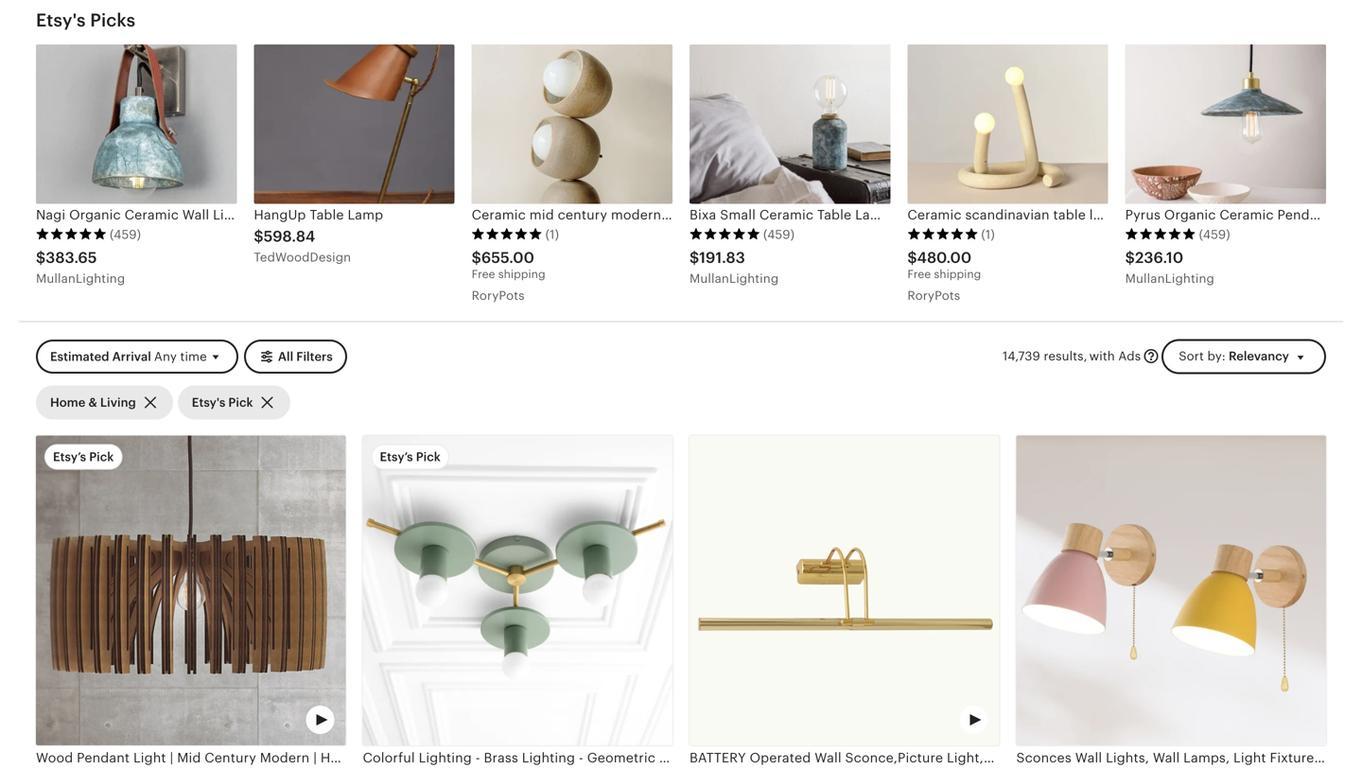 Task type: describe. For each thing, give the bounding box(es) containing it.
wood pendant light | mid century modern | handmade lamp | ceiling lamp | chandelier lighting | industrial lamp | wood lampshade | lamp shade image
[[36, 436, 346, 746]]

480.00
[[917, 249, 972, 266]]

fixtures,
[[1270, 750, 1325, 766]]

sconces
[[1017, 750, 1072, 766]]

&
[[88, 395, 97, 410]]

5 out of 5 stars image for 191.83
[[690, 227, 761, 241]]

1 wall from the left
[[1076, 750, 1102, 766]]

lights,
[[1106, 750, 1150, 766]]

lamps
[[1090, 207, 1128, 222]]

bixa small ceramic table lamp, blue earth image
[[690, 44, 891, 204]]

5 out of 5 stars image for 236.10
[[1126, 227, 1197, 241]]

sort by: relevancy
[[1179, 349, 1289, 363]]

1 ceramic from the left
[[472, 207, 526, 222]]

product video element for wood pendant light | mid century modern | handmade lamp | ceiling lamp | chandelier lighting | industrial lamp | wood lampshade | lamp shade image
[[36, 436, 346, 746]]

all
[[278, 349, 293, 364]]

picks
[[90, 10, 135, 30]]

$ for 383.65
[[36, 249, 46, 266]]

organic
[[1165, 207, 1216, 222]]

0 horizontal spatial light
[[818, 750, 851, 766]]

embrace
[[1140, 207, 1197, 222]]

pendant
[[1278, 207, 1331, 222]]

sort
[[1179, 349, 1204, 363]]

$ for 480.00
[[908, 249, 917, 266]]

mullanlighting for 383.65
[[36, 272, 125, 286]]

rorypots for 655.00
[[472, 288, 525, 303]]

lamps,
[[1184, 750, 1230, 766]]

14,739
[[1003, 349, 1041, 363]]

2 horizontal spatial light
[[1334, 207, 1362, 222]]

colorful lighting - brass lighting - geometric lighting - 3 bulb ceiling light - model no. 9526 image
[[363, 436, 673, 746]]

shipping for 655.00
[[498, 268, 546, 281]]

mid
[[530, 207, 554, 222]]

arrival
[[112, 349, 151, 364]]

lamp inside hangup table lamp $ 598.84 tedwooddesign
[[348, 207, 383, 222]]

hangup table lamp image
[[254, 44, 455, 204]]

small
[[720, 207, 756, 222]]

set
[[1240, 207, 1260, 222]]

battery operated wall sconce,picture light,antique wall sconce,bathroom lighting,design sconce,led lighting,mirror light,design wall fixture image
[[690, 436, 1000, 746]]

mullanlighting for 191.83
[[690, 272, 779, 286]]

results,
[[1044, 349, 1088, 363]]

estimated
[[50, 349, 109, 364]]

bulb
[[736, 750, 765, 766]]

colorful
[[363, 750, 415, 766]]

$ for 236.10
[[1126, 249, 1135, 266]]

home
[[50, 395, 85, 410]]

ceramic scandinavian table lamps - embrace lamp set image
[[908, 44, 1109, 204]]

- left the brass
[[476, 750, 480, 766]]

ceramic mid century modern table lamp - the stacker lamp
[[472, 207, 861, 222]]

1 horizontal spatial pick
[[228, 395, 253, 410]]

(1) for 480.00
[[981, 228, 995, 242]]

earth
[[930, 207, 964, 222]]

etsy's for etsy's pick
[[192, 395, 225, 410]]

tedwooddesign
[[254, 250, 351, 264]]

sconces wall lights, wall lamps, light fixtures, wall lights, interior lighting design, lights image
[[1017, 436, 1327, 746]]

$ for 191.83
[[690, 249, 699, 266]]

(459) for 191.83
[[764, 228, 795, 242]]

598.84
[[264, 228, 315, 245]]

living
[[100, 395, 136, 410]]

14,739 results,
[[1003, 349, 1088, 363]]

2 lighting from the left
[[522, 750, 575, 766]]

product video element for battery operated wall sconce,picture light,antique wall sconce,bathroom lighting,design sconce,led lighting,mirror light,design wall fixture on the right
[[690, 436, 1000, 746]]

2 etsy's pick from the left
[[380, 450, 441, 464]]

hangup table lamp $ 598.84 tedwooddesign
[[254, 207, 383, 264]]

sconces wall lights, wall lamps, light fixtures, wall l
[[1017, 750, 1362, 766]]

191.83
[[699, 249, 745, 266]]

bixa small ceramic table lamp, blue earth
[[690, 207, 964, 222]]

2 horizontal spatial pick
[[416, 450, 441, 464]]

home & living link
[[36, 386, 173, 420]]

$ 191.83 mullanlighting
[[690, 249, 779, 286]]

lamp
[[701, 207, 733, 222]]

5 out of 5 stars image for 480.00
[[908, 227, 979, 241]]

no.
[[907, 750, 928, 766]]

3
[[725, 750, 733, 766]]

0 horizontal spatial pick
[[89, 450, 114, 464]]

nagi organic ceramic wall light with rescued fire-hose strap, blue earth image
[[36, 44, 237, 204]]

- left 3
[[716, 750, 721, 766]]

light inside sconces wall lights, wall lamps, light fixtures, wall l link
[[1234, 750, 1267, 766]]

estimated arrival any time
[[50, 349, 207, 364]]

all filters
[[278, 349, 333, 364]]

3 wall from the left
[[1329, 750, 1356, 766]]

geometric
[[587, 750, 656, 766]]

$ 480.00 free shipping rorypots
[[908, 249, 981, 303]]

century
[[558, 207, 607, 222]]

l
[[1360, 750, 1362, 766]]



Task type: vqa. For each thing, say whether or not it's contained in the screenshot.
480.00
yes



Task type: locate. For each thing, give the bounding box(es) containing it.
2 table from the left
[[817, 207, 852, 222]]

scandinavian
[[966, 207, 1050, 222]]

$ inside $ 480.00 free shipping rorypots
[[908, 249, 917, 266]]

table
[[310, 207, 344, 222], [817, 207, 852, 222]]

light
[[1334, 207, 1362, 222], [818, 750, 851, 766], [1234, 750, 1267, 766]]

(1) down the mid
[[546, 228, 559, 242]]

(1)
[[546, 228, 559, 242], [981, 228, 995, 242]]

1 horizontal spatial shipping
[[934, 268, 981, 281]]

2 horizontal spatial wall
[[1329, 750, 1356, 766]]

$ inside $ 191.83 mullanlighting
[[690, 249, 699, 266]]

1 horizontal spatial rorypots
[[908, 288, 961, 303]]

free inside $ 655.00 free shipping rorypots
[[472, 268, 495, 281]]

3 lighting from the left
[[659, 750, 713, 766]]

shipping inside $ 480.00 free shipping rorypots
[[934, 268, 981, 281]]

2 ceramic from the left
[[760, 207, 814, 222]]

shipping down 655.00
[[498, 268, 546, 281]]

colorful lighting - brass lighting - geometric lighting - 3 bulb ceiling light - model no. 9526
[[363, 750, 965, 766]]

stacker
[[773, 207, 822, 222]]

5 out of 5 stars image down earth
[[908, 227, 979, 241]]

1 horizontal spatial etsy's
[[192, 395, 225, 410]]

(1) down scandinavian
[[981, 228, 995, 242]]

$ 236.10 mullanlighting
[[1126, 249, 1215, 286]]

$ inside $ 655.00 free shipping rorypots
[[472, 249, 481, 266]]

1 horizontal spatial etsy's
[[380, 450, 413, 464]]

4 ceramic from the left
[[1220, 207, 1274, 222]]

etsy's for etsy's picks
[[36, 10, 86, 30]]

ceramic right "organic"
[[1220, 207, 1274, 222]]

rorypots inside $ 480.00 free shipping rorypots
[[908, 288, 961, 303]]

2 (459) from the left
[[764, 228, 795, 242]]

(459) for 236.10
[[1199, 228, 1231, 242]]

$ inside hangup table lamp $ 598.84 tedwooddesign
[[254, 228, 264, 245]]

with ads
[[1090, 349, 1141, 363]]

2 rorypots from the left
[[908, 288, 961, 303]]

1 horizontal spatial wall
[[1153, 750, 1180, 766]]

etsy's down "time"
[[192, 395, 225, 410]]

rorypots down 655.00
[[472, 288, 525, 303]]

0 horizontal spatial table
[[665, 207, 698, 222]]

rorypots
[[472, 288, 525, 303], [908, 288, 961, 303]]

1 horizontal spatial (1)
[[981, 228, 995, 242]]

table up the 598.84
[[310, 207, 344, 222]]

lamp
[[348, 207, 383, 222], [825, 207, 861, 222], [1201, 207, 1237, 222]]

1 mullanlighting from the left
[[36, 272, 125, 286]]

1 lighting from the left
[[419, 750, 472, 766]]

1 horizontal spatial free
[[908, 268, 931, 281]]

ceramic mid century modern table lamp - the stacker lamp image
[[472, 44, 673, 204]]

0 horizontal spatial etsy's
[[53, 450, 86, 464]]

- left geometric
[[579, 750, 584, 766]]

0 horizontal spatial mullanlighting
[[36, 272, 125, 286]]

mullanlighting for 236.10
[[1126, 272, 1215, 286]]

with
[[1090, 349, 1115, 363]]

mullanlighting down 236.10
[[1126, 272, 1215, 286]]

655.00
[[481, 249, 535, 266]]

rorypots inside $ 655.00 free shipping rorypots
[[472, 288, 525, 303]]

mullanlighting down the 383.65
[[36, 272, 125, 286]]

mullanlighting down 191.83
[[690, 272, 779, 286]]

3 5 out of 5 stars image from the left
[[690, 227, 761, 241]]

(459)
[[110, 228, 141, 242], [764, 228, 795, 242], [1199, 228, 1231, 242]]

lighting left the brass
[[419, 750, 472, 766]]

1 free from the left
[[472, 268, 495, 281]]

shipping
[[498, 268, 546, 281], [934, 268, 981, 281]]

(1) for 655.00
[[546, 228, 559, 242]]

etsy's pick link
[[36, 436, 346, 769]]

1 rorypots from the left
[[472, 288, 525, 303]]

ceiling
[[769, 750, 815, 766]]

brass
[[484, 750, 518, 766]]

2 (1) from the left
[[981, 228, 995, 242]]

-
[[737, 207, 742, 222], [1132, 207, 1137, 222], [476, 750, 480, 766], [579, 750, 584, 766], [716, 750, 721, 766], [855, 750, 859, 766]]

1 horizontal spatial light
[[1234, 750, 1267, 766]]

0 horizontal spatial etsy's
[[36, 10, 86, 30]]

0 horizontal spatial table
[[310, 207, 344, 222]]

5 out of 5 stars image down embrace
[[1126, 227, 1197, 241]]

shipping inside $ 655.00 free shipping rorypots
[[498, 268, 546, 281]]

1 vertical spatial etsy's
[[192, 395, 225, 410]]

table left the lamp, at the right of page
[[817, 207, 852, 222]]

0 vertical spatial etsy's
[[36, 10, 86, 30]]

pyrus organic ceramic pendant light 28cm, blue earth image
[[1126, 44, 1326, 204]]

ceramic
[[472, 207, 526, 222], [760, 207, 814, 222], [908, 207, 962, 222], [1220, 207, 1274, 222]]

1 etsy's from the left
[[53, 450, 86, 464]]

$ for 655.00
[[472, 249, 481, 266]]

4 5 out of 5 stars image from the left
[[908, 227, 979, 241]]

2 table from the left
[[1054, 207, 1086, 222]]

lamp up tedwooddesign
[[348, 207, 383, 222]]

5 out of 5 stars image for 655.00
[[472, 227, 543, 241]]

- right the lamps
[[1132, 207, 1137, 222]]

1 horizontal spatial table
[[1054, 207, 1086, 222]]

5 out of 5 stars image down lamp
[[690, 227, 761, 241]]

1 horizontal spatial lamp
[[825, 207, 861, 222]]

0 horizontal spatial (1)
[[546, 228, 559, 242]]

mullanlighting
[[36, 272, 125, 286], [690, 272, 779, 286], [1126, 272, 1215, 286]]

ceramic right small
[[760, 207, 814, 222]]

relevancy
[[1229, 349, 1289, 363]]

2 horizontal spatial mullanlighting
[[1126, 272, 1215, 286]]

free for 655.00
[[472, 268, 495, 281]]

3 mullanlighting from the left
[[1126, 272, 1215, 286]]

2 mullanlighting from the left
[[690, 272, 779, 286]]

5 out of 5 stars image up 655.00
[[472, 227, 543, 241]]

1 horizontal spatial (459)
[[764, 228, 795, 242]]

0 horizontal spatial etsy's pick
[[53, 450, 114, 464]]

product video element
[[36, 436, 346, 746], [690, 436, 1000, 746]]

1 horizontal spatial etsy's pick
[[380, 450, 441, 464]]

9526
[[932, 750, 965, 766]]

etsy's inside etsy's pick link
[[192, 395, 225, 410]]

1 5 out of 5 stars image from the left
[[36, 227, 107, 241]]

light right ceiling
[[818, 750, 851, 766]]

time
[[180, 349, 207, 364]]

1 lamp from the left
[[348, 207, 383, 222]]

free inside $ 480.00 free shipping rorypots
[[908, 268, 931, 281]]

3 (459) from the left
[[1199, 228, 1231, 242]]

light right lamps, in the bottom right of the page
[[1234, 750, 1267, 766]]

1 shipping from the left
[[498, 268, 546, 281]]

236.10
[[1135, 249, 1184, 266]]

shipping for 480.00
[[934, 268, 981, 281]]

table
[[665, 207, 698, 222], [1054, 207, 1086, 222]]

etsy's
[[36, 10, 86, 30], [192, 395, 225, 410]]

wall left 'l'
[[1329, 750, 1356, 766]]

5 out of 5 stars image up the 383.65
[[36, 227, 107, 241]]

1 horizontal spatial product video element
[[690, 436, 1000, 746]]

model
[[863, 750, 903, 766]]

1 (1) from the left
[[546, 228, 559, 242]]

5 5 out of 5 stars image from the left
[[1126, 227, 1197, 241]]

1 horizontal spatial mullanlighting
[[690, 272, 779, 286]]

wall left "lights,"
[[1076, 750, 1102, 766]]

pyrus organic ceramic pendant light
[[1126, 207, 1362, 222]]

free for 480.00
[[908, 268, 931, 281]]

lighting right the brass
[[522, 750, 575, 766]]

1 horizontal spatial table
[[817, 207, 852, 222]]

2 etsy's from the left
[[380, 450, 413, 464]]

383.65
[[46, 249, 97, 266]]

2 horizontal spatial lamp
[[1201, 207, 1237, 222]]

- left the
[[737, 207, 742, 222]]

0 horizontal spatial wall
[[1076, 750, 1102, 766]]

bixa
[[690, 207, 717, 222]]

3 lamp from the left
[[1201, 207, 1237, 222]]

blue
[[899, 207, 927, 222]]

2 horizontal spatial (459)
[[1199, 228, 1231, 242]]

0 horizontal spatial product video element
[[36, 436, 346, 746]]

0 horizontal spatial free
[[472, 268, 495, 281]]

2 horizontal spatial lighting
[[659, 750, 713, 766]]

0 horizontal spatial (459)
[[110, 228, 141, 242]]

filters
[[296, 349, 333, 364]]

0 horizontal spatial lighting
[[419, 750, 472, 766]]

free down 480.00
[[908, 268, 931, 281]]

1 table from the left
[[665, 207, 698, 222]]

ceramic left the mid
[[472, 207, 526, 222]]

table left lamp
[[665, 207, 698, 222]]

etsy's
[[53, 450, 86, 464], [380, 450, 413, 464]]

home & living
[[50, 395, 136, 410]]

ceramic scandinavian table lamps - embrace lamp set
[[908, 207, 1260, 222]]

(459) for 383.65
[[110, 228, 141, 242]]

lighting
[[419, 750, 472, 766], [522, 750, 575, 766], [659, 750, 713, 766]]

rorypots down 480.00
[[908, 288, 961, 303]]

table inside hangup table lamp $ 598.84 tedwooddesign
[[310, 207, 344, 222]]

1 horizontal spatial lighting
[[522, 750, 575, 766]]

1 table from the left
[[310, 207, 344, 222]]

etsy's pick
[[192, 395, 253, 410]]

lamp,
[[855, 207, 895, 222]]

free down 655.00
[[472, 268, 495, 281]]

hangup
[[254, 207, 306, 222]]

lamp right stacker
[[825, 207, 861, 222]]

etsy's left picks
[[36, 10, 86, 30]]

0 horizontal spatial rorypots
[[472, 288, 525, 303]]

$ inside $ 383.65 mullanlighting
[[36, 249, 46, 266]]

- left model
[[855, 750, 859, 766]]

modern
[[611, 207, 662, 222]]

2 free from the left
[[908, 268, 931, 281]]

pyrus
[[1126, 207, 1161, 222]]

$
[[254, 228, 264, 245], [36, 249, 46, 266], [472, 249, 481, 266], [690, 249, 699, 266], [908, 249, 917, 266], [1126, 249, 1135, 266]]

(459) up $ 383.65 mullanlighting
[[110, 228, 141, 242]]

any
[[154, 349, 177, 364]]

0 horizontal spatial shipping
[[498, 268, 546, 281]]

ads
[[1119, 349, 1141, 363]]

$ 655.00 free shipping rorypots
[[472, 249, 546, 303]]

all filters button
[[244, 340, 347, 374]]

sconces wall lights, wall lamps, light fixtures, wall l link
[[1017, 436, 1362, 769]]

pick
[[228, 395, 253, 410], [89, 450, 114, 464], [416, 450, 441, 464]]

(459) down "organic"
[[1199, 228, 1231, 242]]

rorypots for 480.00
[[908, 288, 961, 303]]

1 product video element from the left
[[36, 436, 346, 746]]

shipping down 480.00
[[934, 268, 981, 281]]

2 5 out of 5 stars image from the left
[[472, 227, 543, 241]]

$ inside $ 236.10 mullanlighting
[[1126, 249, 1135, 266]]

the
[[745, 207, 769, 222]]

lighting left 3
[[659, 750, 713, 766]]

5 out of 5 stars image for 383.65
[[36, 227, 107, 241]]

2 product video element from the left
[[690, 436, 1000, 746]]

etsy's pick
[[53, 450, 114, 464], [380, 450, 441, 464]]

2 lamp from the left
[[825, 207, 861, 222]]

1 (459) from the left
[[110, 228, 141, 242]]

by:
[[1208, 349, 1226, 363]]

0 horizontal spatial lamp
[[348, 207, 383, 222]]

wall
[[1076, 750, 1102, 766], [1153, 750, 1180, 766], [1329, 750, 1356, 766]]

free
[[472, 268, 495, 281], [908, 268, 931, 281]]

table left the lamps
[[1054, 207, 1086, 222]]

ceramic up 480.00
[[908, 207, 962, 222]]

3 ceramic from the left
[[908, 207, 962, 222]]

lamp left set
[[1201, 207, 1237, 222]]

etsy's pick link
[[178, 386, 290, 420]]

wall right "lights,"
[[1153, 750, 1180, 766]]

2 shipping from the left
[[934, 268, 981, 281]]

light right pendant
[[1334, 207, 1362, 222]]

etsy's picks
[[36, 10, 135, 30]]

2 wall from the left
[[1153, 750, 1180, 766]]

5 out of 5 stars image
[[36, 227, 107, 241], [472, 227, 543, 241], [690, 227, 761, 241], [908, 227, 979, 241], [1126, 227, 1197, 241]]

(459) down stacker
[[764, 228, 795, 242]]

1 etsy's pick from the left
[[53, 450, 114, 464]]

$ 383.65 mullanlighting
[[36, 249, 125, 286]]



